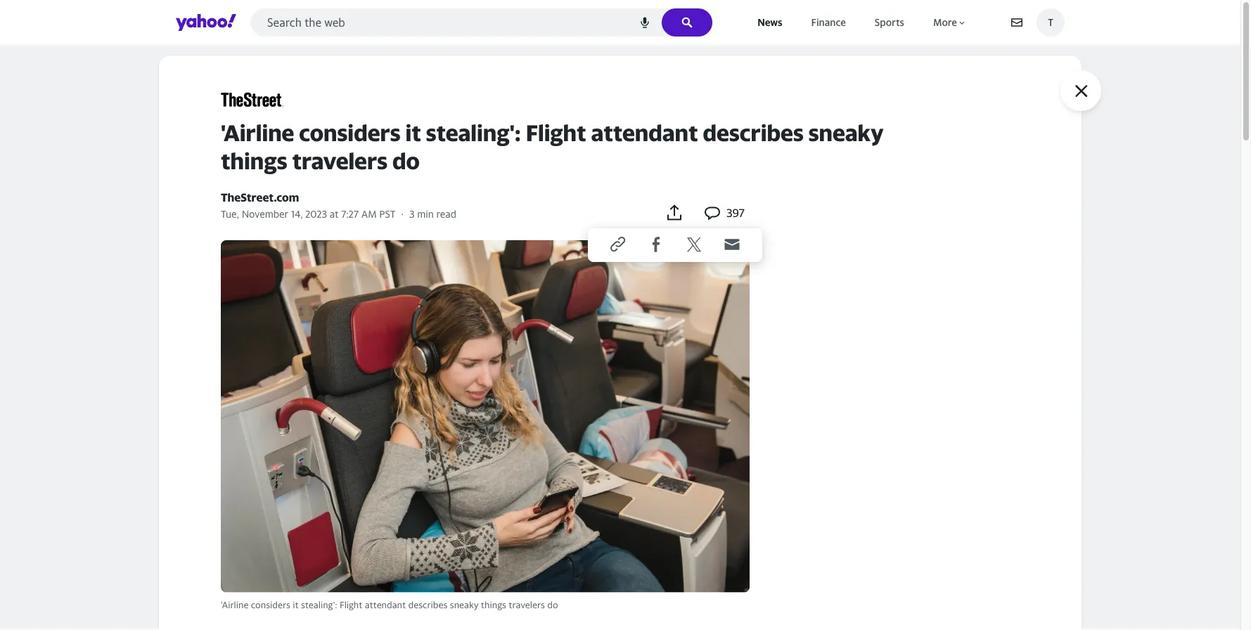 Task type: describe. For each thing, give the bounding box(es) containing it.
2023
[[305, 209, 327, 220]]

min
[[417, 209, 434, 220]]

2 'airline from the top
[[221, 600, 249, 611]]

more
[[933, 16, 957, 28]]

Search query text field
[[250, 8, 713, 37]]

thestreet.com tue, november 14, 2023 at 7:27 am pst · 3 min read
[[221, 191, 456, 220]]

14,
[[291, 209, 303, 220]]

november
[[242, 209, 288, 220]]

397
[[727, 206, 745, 219]]

stealing': inside 'airline considers it stealing': flight attendant describes sneaky things travelers do
[[426, 119, 521, 146]]

am
[[361, 209, 377, 220]]

tue,
[[221, 209, 239, 220]]

sports link
[[872, 13, 907, 31]]

0 vertical spatial considers
[[299, 119, 401, 146]]

read
[[436, 209, 456, 220]]

·
[[401, 209, 404, 220]]

finance link
[[809, 13, 849, 31]]

0 vertical spatial describes
[[703, 119, 804, 146]]

3
[[409, 209, 415, 220]]

search image
[[682, 17, 693, 28]]

pst
[[379, 209, 396, 220]]

1 horizontal spatial travelers
[[509, 600, 545, 611]]

1 horizontal spatial do
[[547, 600, 558, 611]]

397 link
[[704, 203, 745, 223]]

7:27
[[341, 209, 359, 220]]

1 vertical spatial flight
[[340, 600, 363, 611]]

finance
[[811, 16, 846, 28]]

things inside 'airline considers it stealing': flight attendant describes sneaky things travelers do
[[221, 147, 287, 174]]

thestreet.com
[[221, 191, 299, 204]]



Task type: vqa. For each thing, say whether or not it's contained in the screenshot.
the 'Sushma'
no



Task type: locate. For each thing, give the bounding box(es) containing it.
1 vertical spatial do
[[547, 600, 558, 611]]

news
[[758, 16, 783, 28]]

0 horizontal spatial describes
[[408, 600, 448, 611]]

1 vertical spatial travelers
[[509, 600, 545, 611]]

describes
[[703, 119, 804, 146], [408, 600, 448, 611]]

flight
[[526, 119, 586, 146], [340, 600, 363, 611]]

0 horizontal spatial things
[[221, 147, 287, 174]]

0 vertical spatial things
[[221, 147, 287, 174]]

at
[[330, 209, 339, 220]]

t toolbar
[[1011, 8, 1065, 37]]

1 horizontal spatial considers
[[299, 119, 401, 146]]

0 vertical spatial 'airline considers it stealing': flight attendant describes sneaky things travelers do
[[221, 119, 884, 174]]

2 'airline considers it stealing': flight attendant describes sneaky things travelers do from the top
[[221, 600, 558, 611]]

do
[[392, 147, 420, 174], [547, 600, 558, 611]]

travelers
[[292, 147, 388, 174], [509, 600, 545, 611]]

0 vertical spatial do
[[392, 147, 420, 174]]

1 horizontal spatial stealing':
[[426, 119, 521, 146]]

it
[[405, 119, 421, 146], [293, 600, 299, 611]]

1 horizontal spatial it
[[405, 119, 421, 146]]

considers
[[299, 119, 401, 146], [251, 600, 290, 611]]

'airline considers it stealing': flight attendant describes sneaky things travelers do article
[[221, 89, 1034, 631]]

flight inside 'airline considers it stealing': flight attendant describes sneaky things travelers do
[[526, 119, 586, 146]]

0 horizontal spatial attendant
[[365, 600, 406, 611]]

things
[[221, 147, 287, 174], [481, 600, 506, 611]]

sports
[[875, 16, 905, 28]]

thestreet.com image
[[221, 89, 284, 110]]

0 horizontal spatial considers
[[251, 600, 290, 611]]

0 vertical spatial sneaky
[[809, 119, 884, 146]]

1 horizontal spatial flight
[[526, 119, 586, 146]]

1 vertical spatial describes
[[408, 600, 448, 611]]

1 horizontal spatial describes
[[703, 119, 804, 146]]

sneaky
[[809, 119, 884, 146], [450, 600, 479, 611]]

1 vertical spatial things
[[481, 600, 506, 611]]

0 horizontal spatial do
[[392, 147, 420, 174]]

1 vertical spatial stealing':
[[301, 600, 337, 611]]

0 horizontal spatial flight
[[340, 600, 363, 611]]

None search field
[[250, 8, 713, 41]]

check your mail image
[[1011, 17, 1023, 28]]

0 vertical spatial attendant
[[591, 119, 698, 146]]

1 horizontal spatial things
[[481, 600, 506, 611]]

0 vertical spatial travelers
[[292, 147, 388, 174]]

1 vertical spatial attendant
[[365, 600, 406, 611]]

t
[[1048, 17, 1054, 28]]

'airline considers it stealing': flight attendant describes sneaky things travelers do
[[221, 119, 884, 174], [221, 600, 558, 611]]

1 horizontal spatial attendant
[[591, 119, 698, 146]]

do inside 'airline considers it stealing': flight attendant describes sneaky things travelers do
[[392, 147, 420, 174]]

1 horizontal spatial sneaky
[[809, 119, 884, 146]]

'airline
[[221, 119, 294, 146], [221, 600, 249, 611]]

1 'airline considers it stealing': flight attendant describes sneaky things travelers do from the top
[[221, 119, 884, 174]]

it inside 'airline considers it stealing': flight attendant describes sneaky things travelers do
[[405, 119, 421, 146]]

1 vertical spatial 'airline
[[221, 600, 249, 611]]

1 'airline from the top
[[221, 119, 294, 146]]

0 vertical spatial stealing':
[[426, 119, 521, 146]]

1 vertical spatial considers
[[251, 600, 290, 611]]

more button
[[931, 13, 969, 31]]

0 vertical spatial it
[[405, 119, 421, 146]]

t button
[[1037, 8, 1065, 37]]

attendant
[[591, 119, 698, 146], [365, 600, 406, 611]]

'airline inside 'airline considers it stealing': flight attendant describes sneaky things travelers do
[[221, 119, 294, 146]]

1 vertical spatial it
[[293, 600, 299, 611]]

news link
[[755, 13, 785, 31]]

0 horizontal spatial it
[[293, 600, 299, 611]]

0 horizontal spatial travelers
[[292, 147, 388, 174]]

1 vertical spatial 'airline considers it stealing': flight attendant describes sneaky things travelers do
[[221, 600, 558, 611]]

0 vertical spatial flight
[[526, 119, 586, 146]]

0 vertical spatial 'airline
[[221, 119, 294, 146]]

0 horizontal spatial sneaky
[[450, 600, 479, 611]]

0 horizontal spatial stealing':
[[301, 600, 337, 611]]

stealing':
[[426, 119, 521, 146], [301, 600, 337, 611]]

1 vertical spatial sneaky
[[450, 600, 479, 611]]



